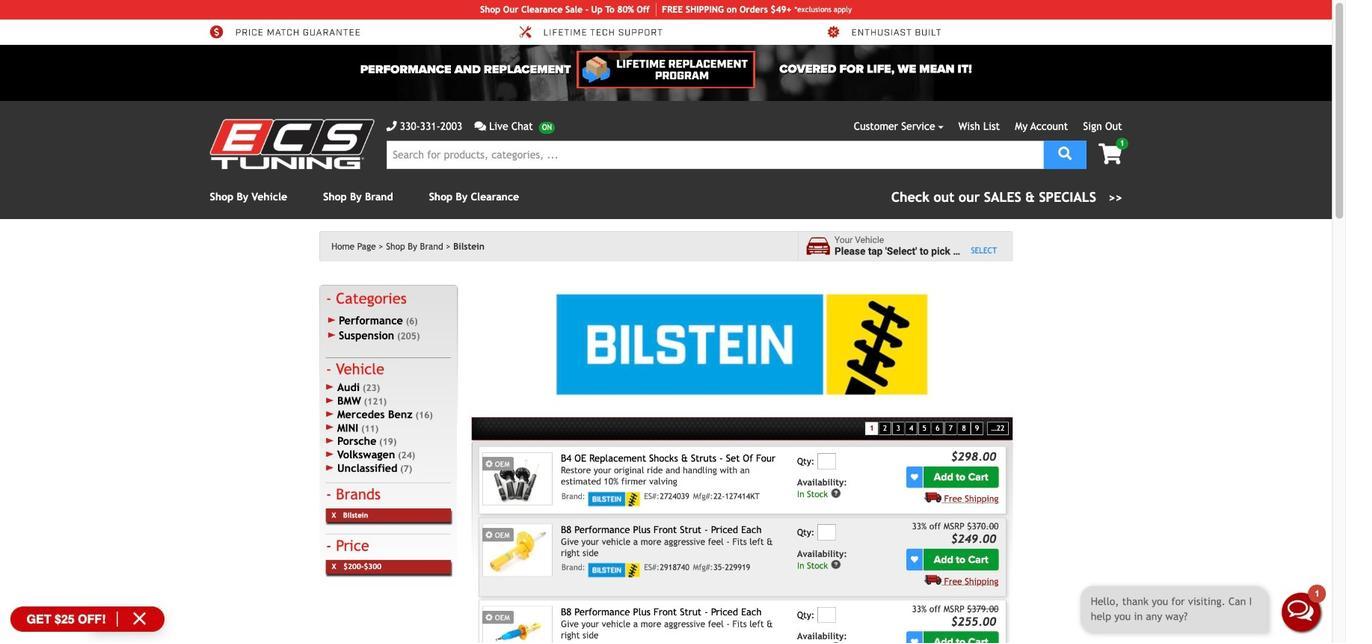 Task type: vqa. For each thing, say whether or not it's contained in the screenshot.
Careers
no



Task type: locate. For each thing, give the bounding box(es) containing it.
0 vertical spatial question sign image
[[831, 488, 841, 499]]

bilstein - corporate logo image for the es#2918740 - 35-229919 - b8 performance plus front strut - priced each - give your vehicle a more aggressive feel - fits left & right side - bilstein - audi volkswagen image
[[588, 563, 641, 578]]

search image
[[1059, 147, 1072, 161]]

bilstein - corporate logo image
[[588, 492, 641, 507], [588, 563, 641, 578]]

free shipping image
[[924, 492, 942, 502]]

add to wish list image
[[911, 474, 919, 481], [911, 639, 919, 643]]

2 bilstein - corporate logo image from the top
[[588, 563, 641, 578]]

2 question sign image from the top
[[831, 559, 841, 570]]

None text field
[[817, 525, 836, 540], [817, 607, 836, 623], [817, 525, 836, 540], [817, 607, 836, 623]]

bilstein - corporate logo image for es#2724039 - 22-127414kt - b4 oe replacement shocks & struts - set of four - restore your original ride and handling with an estimated 10% firmer valving - bilstein - audi volkswagen image
[[588, 492, 641, 507]]

question sign image for es#2724039 - 22-127414kt - b4 oe replacement shocks & struts - set of four - restore your original ride and handling with an estimated 10% firmer valving - bilstein - audi volkswagen image bilstein - corporate logo
[[831, 488, 841, 499]]

comments image
[[474, 121, 486, 132]]

question sign image
[[831, 642, 841, 643]]

question sign image
[[831, 488, 841, 499], [831, 559, 841, 570]]

free shipping image
[[924, 574, 942, 585]]

1 question sign image from the top
[[831, 488, 841, 499]]

1 vertical spatial question sign image
[[831, 559, 841, 570]]

1 vertical spatial bilstein - corporate logo image
[[588, 563, 641, 578]]

0 vertical spatial add to wish list image
[[911, 474, 919, 481]]

None text field
[[817, 453, 836, 469]]

0 vertical spatial bilstein - corporate logo image
[[588, 492, 641, 507]]

2 add to wish list image from the top
[[911, 639, 919, 643]]

es#2724039 - 22-127414kt - b4 oe replacement shocks & struts - set of four - restore your original ride and handling with an estimated 10% firmer valving - bilstein - audi volkswagen image
[[482, 453, 553, 505]]

es#2918740 - 35-229919 - b8 performance plus front strut - priced each - give your vehicle a more aggressive feel - fits left & right side - bilstein - audi volkswagen image
[[482, 524, 553, 577]]

1 add to wish list image from the top
[[911, 474, 919, 481]]

1 bilstein - corporate logo image from the top
[[588, 492, 641, 507]]

add to wish list image
[[911, 556, 919, 564]]

1 vertical spatial add to wish list image
[[911, 639, 919, 643]]



Task type: describe. For each thing, give the bounding box(es) containing it.
lifetime replacement program banner image
[[577, 51, 755, 88]]

Search text field
[[386, 141, 1044, 169]]

question sign image for bilstein - corporate logo related to the es#2918740 - 35-229919 - b8 performance plus front strut - priced each - give your vehicle a more aggressive feel - fits left & right side - bilstein - audi volkswagen image
[[831, 559, 841, 570]]

shopping cart image
[[1099, 144, 1122, 165]]

phone image
[[386, 121, 397, 132]]

ecs tuning image
[[210, 119, 374, 169]]

es#954 - 35-046387 - b8 performance plus front strut - priced each - give your vehicle a more aggressive feel - fits left & right side - bilstein - audi volkswagen image
[[482, 606, 553, 643]]



